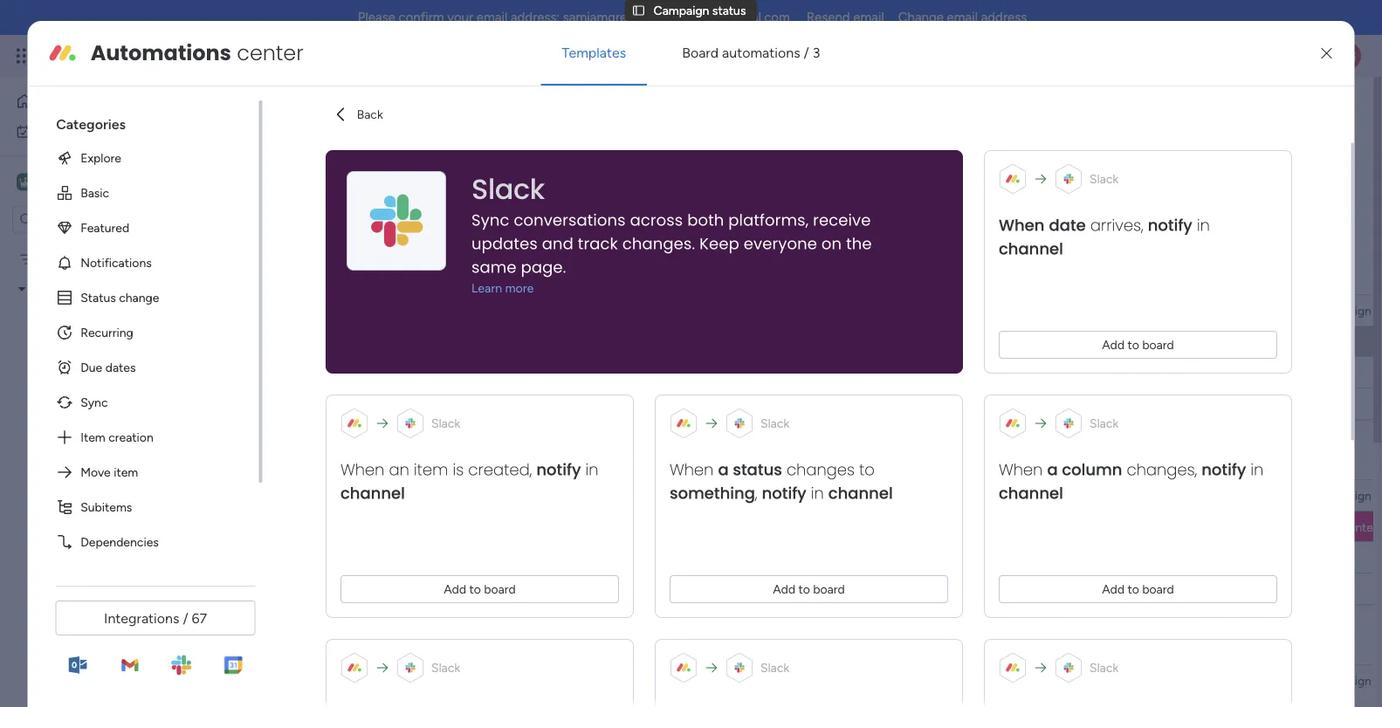 Task type: vqa. For each thing, say whether or not it's contained in the screenshot.
Back to automations
no



Task type: locate. For each thing, give the bounding box(es) containing it.
changes,
[[1126, 458, 1197, 480]]

campaign status down status on the left
[[60, 311, 153, 326]]

workspace image
[[19, 172, 31, 192]]

a inside when a column changes, notify in channel
[[1047, 458, 1058, 480]]

campaign status up board
[[654, 3, 746, 18]]

1 vertical spatial /
[[1275, 164, 1280, 179]]

item right 'move'
[[113, 465, 138, 480]]

2 campaign st field from the top
[[1311, 486, 1382, 505]]

,
[[755, 482, 757, 504]]

1 horizontal spatial the
[[846, 232, 872, 254]]

notify right the ,
[[762, 482, 806, 504]]

1 horizontal spatial you
[[429, 265, 458, 288]]

campaign
[[654, 3, 709, 18], [265, 90, 414, 129], [1316, 303, 1372, 318], [60, 311, 116, 326], [60, 341, 116, 356], [546, 488, 602, 503], [1316, 488, 1372, 503], [546, 673, 602, 688], [1316, 673, 1372, 688]]

1 vertical spatial owner
[[605, 673, 639, 688]]

categories list box
[[42, 100, 262, 565]]

new item button
[[265, 203, 332, 231]]

add
[[1102, 337, 1124, 352], [443, 581, 466, 596], [773, 581, 795, 596], [1102, 581, 1124, 596]]

work inside button
[[58, 124, 85, 139]]

a for column
[[1047, 458, 1058, 480]]

work for my
[[58, 124, 85, 139]]

1 horizontal spatial a
[[1047, 458, 1058, 480]]

track right run,
[[554, 132, 582, 147]]

a up 'something' on the bottom of the page
[[718, 458, 728, 480]]

0 vertical spatial track
[[554, 132, 582, 147]]

2 vertical spatial campaign st
[[1316, 673, 1382, 688]]

you down "back"
[[374, 132, 394, 147]]

1 horizontal spatial help
[[389, 265, 424, 288]]

1 vertical spatial goal field
[[977, 486, 1011, 505]]

when inside when date arrives, notify in channel
[[999, 214, 1044, 236]]

2 horizontal spatial email
[[947, 10, 978, 25]]

when a status changes to something , notify in channel
[[669, 458, 893, 504]]

when left date
[[999, 214, 1044, 236]]

sync
[[471, 208, 509, 231], [80, 395, 107, 410]]

3 st from the top
[[1375, 673, 1382, 688]]

item inside option
[[113, 465, 138, 480]]

1 a from the left
[[718, 458, 728, 480]]

sort
[[650, 210, 673, 225]]

st
[[1375, 303, 1382, 318], [1375, 488, 1382, 503], [1375, 673, 1382, 688]]

2 account from the top
[[698, 673, 745, 688]]

when a column changes, notify in channel
[[999, 458, 1263, 504]]

option
[[0, 244, 223, 247]]

recurring
[[80, 325, 133, 340]]

campaign st
[[1316, 303, 1382, 318], [1316, 488, 1382, 503], [1316, 673, 1382, 688]]

categories heading
[[42, 100, 245, 140]]

sort button
[[622, 203, 684, 231]]

1 vertical spatial campaign owner
[[546, 673, 639, 688]]

channel down changes
[[828, 482, 893, 504]]

sent
[[300, 636, 336, 658]]

calendar button
[[471, 157, 546, 185]]

1 vertical spatial 3
[[1283, 164, 1290, 179]]

/ inside button
[[183, 610, 188, 626]]

account for upcoming campaigns
[[698, 488, 745, 503]]

recurring option
[[42, 315, 245, 350]]

2 horizontal spatial your
[[585, 132, 609, 147]]

1 email from the left
[[477, 10, 507, 25]]

1 vertical spatial campaign status
[[265, 90, 506, 129]]

status up the ,
[[733, 458, 782, 480]]

Few tips to help you make the most of this template :) field
[[296, 265, 734, 288]]

status change option
[[42, 280, 245, 315]]

featured
[[80, 220, 129, 235]]

to
[[369, 265, 385, 288], [453, 334, 465, 349], [524, 334, 535, 349], [1127, 337, 1139, 352], [859, 458, 874, 480], [469, 581, 481, 596], [798, 581, 810, 596], [1127, 581, 1139, 596]]

1 vertical spatial track
[[578, 232, 618, 254]]

add to board button for date
[[999, 330, 1277, 358]]

integrate
[[1035, 164, 1085, 179]]

0 horizontal spatial campaign status
[[60, 311, 153, 326]]

1 horizontal spatial email
[[853, 10, 884, 25]]

item
[[300, 210, 325, 225], [80, 430, 105, 445], [400, 488, 425, 502], [400, 673, 425, 688]]

content
[[1339, 520, 1382, 535]]

1 st from the top
[[1375, 303, 1382, 318]]

work right monday
[[141, 46, 172, 65]]

dependencies option
[[42, 525, 245, 559]]

help inside field
[[389, 265, 424, 288]]

campaign owner for second campaign owner field from the top
[[546, 673, 639, 688]]

when inside when a status changes to something , notify in channel
[[669, 458, 713, 480]]

notifications option
[[42, 245, 245, 280]]

v2 search image
[[378, 208, 391, 227]]

one
[[778, 132, 798, 147]]

0 vertical spatial work
[[141, 46, 172, 65]]

0 horizontal spatial work
[[58, 124, 85, 139]]

1 vertical spatial account
[[698, 673, 745, 688]]

Campaign owner field
[[542, 486, 644, 505], [542, 671, 644, 690]]

add to board button for a column
[[999, 575, 1277, 603]]

when date arrives, notify in channel
[[999, 214, 1210, 260]]

2 a from the left
[[1047, 458, 1058, 480]]

work
[[141, 46, 172, 65], [58, 124, 85, 139]]

1 owner from the top
[[605, 488, 639, 503]]

help right will
[[348, 132, 371, 147]]

most
[[542, 265, 583, 288]]

marketing
[[64, 282, 119, 296]]

slack
[[471, 169, 544, 208], [1089, 171, 1118, 186], [431, 415, 460, 430], [760, 415, 789, 430], [1089, 415, 1118, 430], [431, 660, 460, 675], [760, 660, 789, 675], [1089, 660, 1118, 675]]

and right ideas
[[151, 341, 171, 356]]

subitems option
[[42, 490, 245, 525]]

you left the make
[[429, 265, 458, 288]]

table
[[321, 164, 350, 179]]

sam's workspace
[[40, 174, 152, 190]]

work for monday
[[141, 46, 172, 65]]

Goal field
[[977, 301, 1011, 320], [977, 486, 1011, 505], [977, 671, 1011, 690]]

when left an
[[340, 458, 384, 480]]

1 horizontal spatial work
[[141, 46, 172, 65]]

you
[[374, 132, 394, 147], [429, 265, 458, 288]]

your right confirm
[[447, 10, 473, 25]]

0 vertical spatial campaign owner field
[[542, 486, 644, 505]]

featured option
[[42, 210, 245, 245]]

a inside when a status changes to something , notify in channel
[[718, 458, 728, 480]]

0 horizontal spatial your
[[421, 132, 445, 147]]

3 goal field from the top
[[977, 671, 1011, 690]]

see plans image
[[290, 45, 305, 67]]

there!
[[345, 334, 378, 349]]

both
[[687, 208, 724, 231]]

1 account field from the top
[[694, 486, 749, 505]]

1 campaign owner from the top
[[546, 488, 639, 503]]

1 vertical spatial you
[[429, 265, 458, 288]]

channel inside when a status changes to something , notify in channel
[[828, 482, 893, 504]]

when inside when a column changes, notify in channel
[[999, 458, 1043, 480]]

0 horizontal spatial 3
[[813, 44, 820, 60]]

track
[[554, 132, 582, 147], [578, 232, 618, 254]]

ideas
[[119, 341, 148, 356]]

0 horizontal spatial item
[[113, 465, 138, 480]]

move item option
[[42, 455, 245, 490]]

1 vertical spatial account field
[[694, 671, 749, 690]]

my work button
[[10, 117, 188, 145]]

public board image
[[38, 340, 54, 357]]

dependencies
[[80, 535, 158, 549]]

0 vertical spatial campaign st
[[1316, 303, 1382, 318]]

3 campaign st field from the top
[[1311, 671, 1382, 690]]

the
[[846, 232, 872, 254], [512, 265, 538, 288]]

a for status
[[718, 458, 728, 480]]

new
[[272, 210, 297, 225]]

0 horizontal spatial the
[[512, 265, 538, 288]]

caret down image
[[18, 283, 25, 295]]

help for to
[[389, 265, 424, 288]]

notify right created,
[[536, 458, 581, 480]]

2 vertical spatial st
[[1375, 673, 1382, 688]]

team workload
[[376, 164, 458, 179]]

due dates option
[[42, 350, 245, 385]]

when inside when an item is created, notify in channel
[[340, 458, 384, 480]]

to inside field
[[369, 265, 385, 288]]

2 horizontal spatial /
[[1275, 164, 1280, 179]]

notify right arrives,
[[1148, 214, 1192, 236]]

app banner image slack image
[[368, 192, 424, 248]]

main table
[[292, 164, 350, 179]]

0 horizontal spatial /
[[183, 610, 188, 626]]

0 vertical spatial campaign owner
[[546, 488, 639, 503]]

1 vertical spatial campaign st
[[1316, 488, 1382, 503]]

email right resend
[[853, 10, 884, 25]]

confirm
[[399, 10, 444, 25]]

my
[[38, 124, 55, 139]]

0 horizontal spatial email
[[477, 10, 507, 25]]

main
[[292, 164, 318, 179]]

Account field
[[694, 486, 749, 505], [694, 671, 749, 690]]

3 goal from the top
[[982, 673, 1007, 688]]

email right "change" in the right of the page
[[947, 10, 978, 25]]

the inside field
[[512, 265, 538, 288]]

board automations / 3
[[682, 44, 820, 60]]

2 owner from the top
[[605, 673, 639, 688]]

monday work management
[[78, 46, 271, 65]]

monday
[[78, 46, 138, 65]]

and down conversations
[[542, 232, 573, 254]]

2 campaign owner from the top
[[546, 673, 639, 688]]

Campaign st field
[[1311, 301, 1382, 320], [1311, 486, 1382, 505], [1311, 671, 1382, 690]]

when
[[999, 214, 1044, 236], [340, 458, 384, 480], [669, 458, 713, 480], [999, 458, 1043, 480]]

add for a status
[[773, 581, 795, 596]]

1 vertical spatial sync
[[80, 395, 107, 410]]

tips
[[336, 265, 365, 288]]

notify inside when a column changes, notify in channel
[[1201, 458, 1246, 480]]

notify right 'changes,'
[[1201, 458, 1246, 480]]

1 horizontal spatial /
[[804, 44, 809, 60]]

sync down 'due'
[[80, 395, 107, 410]]

1 vertical spatial goal
[[982, 488, 1007, 503]]

0 horizontal spatial you
[[374, 132, 394, 147]]

learn more link
[[471, 279, 916, 296]]

board for when a column changes, notify in channel
[[1142, 581, 1174, 596]]

basic option
[[42, 175, 245, 210]]

and right run,
[[531, 132, 551, 147]]

workload
[[408, 164, 458, 179]]

receive
[[813, 208, 871, 231]]

item left the is
[[413, 458, 448, 480]]

angle down image
[[340, 211, 349, 224]]

Sent field
[[296, 636, 340, 658]]

dates
[[105, 360, 135, 375]]

you inside field
[[429, 265, 458, 288]]

3 email from the left
[[947, 10, 978, 25]]

0 vertical spatial account field
[[694, 486, 749, 505]]

work right my
[[58, 124, 85, 139]]

when for when a column changes, notify in channel
[[999, 458, 1043, 480]]

0 vertical spatial campaign st field
[[1311, 301, 1382, 320]]

0 vertical spatial 3
[[813, 44, 820, 60]]

Search in workspace field
[[37, 210, 146, 230]]

back button
[[325, 100, 390, 128]]

when for when a status changes to something , notify in channel
[[669, 458, 713, 480]]

0 horizontal spatial help
[[348, 132, 371, 147]]

across
[[630, 208, 683, 231]]

select product image
[[16, 47, 33, 65]]

1 vertical spatial campaign st field
[[1311, 486, 1382, 505]]

when left column
[[999, 458, 1043, 480]]

2 vertical spatial goal
[[982, 673, 1007, 688]]

list box
[[0, 241, 223, 599]]

0 vertical spatial goal field
[[977, 301, 1011, 320]]

2 horizontal spatial campaign status
[[654, 3, 746, 18]]

your left entire
[[585, 132, 609, 147]]

email left address:
[[477, 10, 507, 25]]

0 vertical spatial sync
[[471, 208, 509, 231]]

0 vertical spatial owner
[[605, 488, 639, 503]]

address:
[[511, 10, 560, 25]]

more
[[820, 131, 848, 146]]

2 goal field from the top
[[977, 486, 1011, 505]]

1 campaign owner field from the top
[[542, 486, 644, 505]]

2 vertical spatial campaign st field
[[1311, 671, 1382, 690]]

account field for upcoming campaigns
[[694, 486, 749, 505]]

channel
[[999, 237, 1063, 260], [340, 482, 405, 504], [828, 482, 893, 504], [999, 482, 1063, 504]]

1 horizontal spatial campaign status
[[265, 90, 506, 129]]

0 vertical spatial goal
[[982, 303, 1007, 318]]

👋
[[381, 334, 393, 349]]

2 goal from the top
[[982, 488, 1007, 503]]

a left column
[[1047, 458, 1058, 480]]

new item
[[272, 210, 325, 225]]

explore option
[[42, 140, 245, 175]]

help right tips
[[389, 265, 424, 288]]

channel down an
[[340, 482, 405, 504]]

help
[[348, 132, 371, 147], [389, 265, 424, 288]]

plan,
[[479, 132, 505, 147]]

1 account from the top
[[698, 488, 745, 503]]

audience
[[818, 488, 870, 503]]

channel inside when date arrives, notify in channel
[[999, 237, 1063, 260]]

1 horizontal spatial 3
[[1283, 164, 1290, 179]]

item inside when an item is created, notify in channel
[[413, 458, 448, 480]]

channel down column
[[999, 482, 1063, 504]]

0 vertical spatial account
[[698, 488, 745, 503]]

0 vertical spatial help
[[348, 132, 371, 147]]

item inside new item "button"
[[300, 210, 325, 225]]

goal for sent
[[982, 673, 1007, 688]]

eggs
[[78, 252, 105, 267]]

0 vertical spatial /
[[804, 44, 809, 60]]

1 vertical spatial work
[[58, 124, 85, 139]]

please confirm your email address: samiamgreeneggsnham27@gmail.com
[[358, 10, 790, 25]]

1 vertical spatial the
[[512, 265, 538, 288]]

add for date
[[1102, 337, 1124, 352]]

a
[[718, 458, 728, 480], [1047, 458, 1058, 480]]

2 account field from the top
[[694, 671, 749, 690]]

channel down date
[[999, 237, 1063, 260]]

your
[[447, 10, 473, 25], [421, 132, 445, 147], [585, 132, 609, 147]]

account for sent
[[698, 673, 745, 688]]

0 vertical spatial the
[[846, 232, 872, 254]]

board
[[682, 44, 719, 60]]

workspace.
[[801, 132, 863, 147]]

home button
[[10, 87, 188, 115]]

1 vertical spatial campaign owner field
[[542, 671, 644, 690]]

1 horizontal spatial sync
[[471, 208, 509, 231]]

when up 'something' on the bottom of the page
[[669, 458, 713, 480]]

learn
[[468, 334, 494, 349]]

0 horizontal spatial a
[[718, 458, 728, 480]]

changes.
[[622, 232, 695, 254]]

item creation
[[80, 430, 153, 445]]

integrations
[[104, 610, 179, 626]]

0 vertical spatial you
[[374, 132, 394, 147]]

email marketing
[[31, 282, 119, 296]]

track down the arrow down icon
[[578, 232, 618, 254]]

2 email from the left
[[853, 10, 884, 25]]

goal field for sent
[[977, 671, 1011, 690]]

2 vertical spatial campaign status
[[60, 311, 153, 326]]

your left team
[[421, 132, 445, 147]]

board for in
[[813, 581, 845, 596]]

1 horizontal spatial item
[[413, 458, 448, 480]]

0 horizontal spatial sync
[[80, 395, 107, 410]]

calendar
[[484, 164, 533, 179]]

1 vertical spatial st
[[1375, 488, 1382, 503]]

0 vertical spatial st
[[1375, 303, 1382, 318]]

board for when date arrives, notify in channel
[[1142, 337, 1174, 352]]

is
[[452, 458, 463, 480]]

2 vertical spatial /
[[183, 610, 188, 626]]

arrow down image
[[596, 207, 617, 228]]

2 vertical spatial goal field
[[977, 671, 1011, 690]]

1 goal from the top
[[982, 303, 1007, 318]]

when for when an item is created, notify in channel
[[340, 458, 384, 480]]

1 vertical spatial help
[[389, 265, 424, 288]]

campaign status up will
[[265, 90, 506, 129]]

sync up 'updates'
[[471, 208, 509, 231]]



Task type: describe. For each thing, give the bounding box(es) containing it.
status up team
[[421, 90, 506, 129]]

you for make
[[429, 265, 458, 288]]

campaign's
[[647, 132, 709, 147]]

slack inside slack sync conversations across both platforms, receive updates and track changes. keep everyone on the same page. learn more
[[471, 169, 544, 208]]

management
[[176, 46, 271, 65]]

and inside slack sync conversations across both platforms, receive updates and track changes. keep everyone on the same page. learn more
[[542, 232, 573, 254]]

add for notify
[[443, 581, 466, 596]]

subitems
[[80, 500, 132, 514]]

hi
[[330, 334, 342, 349]]

sam's
[[40, 174, 78, 190]]

add to board for a column
[[1102, 581, 1174, 596]]

basic
[[80, 185, 109, 200]]

see more link
[[795, 130, 850, 148]]

change
[[118, 290, 159, 305]]

upcoming campaigns
[[300, 451, 479, 473]]

➡️
[[567, 334, 579, 349]]

ham
[[131, 252, 157, 267]]

add to board for notify
[[443, 581, 515, 596]]

notify inside when date arrives, notify in channel
[[1148, 214, 1192, 236]]

filter button
[[534, 203, 617, 231]]

item creation option
[[42, 420, 245, 455]]

platforms,
[[728, 208, 808, 231]]

explore
[[80, 150, 121, 165]]

and left ham
[[108, 252, 128, 267]]

integrations / 67 button
[[56, 601, 256, 636]]

/ inside "button"
[[804, 44, 809, 60]]

hide
[[717, 210, 743, 225]]

hide button
[[689, 203, 753, 231]]

notify inside when a status changes to something , notify in channel
[[762, 482, 806, 504]]

main table button
[[265, 157, 363, 185]]

add to board button for a status
[[669, 575, 948, 603]]

this board will help you and your team plan, run, and track your entire campaign's workflow in one workspace.
[[267, 132, 863, 147]]

resend
[[806, 10, 850, 25]]

automations center
[[91, 38, 304, 67]]

sync option
[[42, 385, 245, 420]]

in inside when date arrives, notify in channel
[[1197, 214, 1210, 236]]

add to board for date
[[1102, 337, 1174, 352]]

template
[[640, 265, 714, 288]]

column
[[1062, 458, 1122, 480]]

here
[[426, 334, 450, 349]]

automations
[[722, 44, 800, 60]]

add to board for a status
[[773, 581, 845, 596]]

2 st from the top
[[1375, 488, 1382, 503]]

workspace image
[[17, 172, 34, 192]]

move item
[[80, 465, 138, 480]]

make
[[462, 265, 508, 288]]

slack sync conversations across both platforms, receive updates and track changes. keep everyone on the same page. learn more
[[471, 169, 872, 295]]

status change
[[80, 290, 159, 305]]

when an item is created, notify in channel
[[340, 458, 598, 504]]

person
[[481, 210, 518, 225]]

goal field for upcoming campaigns
[[977, 486, 1011, 505]]

Upcoming campaigns field
[[296, 451, 484, 473]]

sync inside sync option
[[80, 395, 107, 410]]

page.
[[521, 256, 566, 278]]

1 horizontal spatial your
[[447, 10, 473, 25]]

see
[[796, 131, 817, 146]]

campaigns
[[387, 451, 479, 473]]

1 campaign st field from the top
[[1311, 301, 1382, 320]]

campaign status inside list box
[[60, 311, 153, 326]]

67
[[192, 610, 207, 626]]

add to board button for notify
[[340, 575, 619, 603]]

change email address
[[898, 10, 1027, 25]]

change email address link
[[898, 10, 1027, 25]]

notifications
[[80, 255, 151, 270]]

to inside when a status changes to something , notify in channel
[[859, 458, 874, 480]]

Search field
[[391, 205, 444, 230]]

workflow
[[712, 132, 762, 147]]

workspace selection element
[[17, 172, 154, 194]]

green eggs and ham
[[41, 252, 157, 267]]

due
[[80, 360, 102, 375]]

will
[[327, 132, 345, 147]]

team
[[376, 164, 405, 179]]

person button
[[453, 203, 529, 231]]

the inside slack sync conversations across both platforms, receive updates and track changes. keep everyone on the same page. learn more
[[846, 232, 872, 254]]

my work
[[38, 124, 85, 139]]

status down change
[[119, 311, 153, 326]]

goal for upcoming campaigns
[[982, 488, 1007, 503]]

notify inside when an item is created, notify in channel
[[536, 458, 581, 480]]

on
[[821, 232, 842, 254]]

in inside when an item is created, notify in channel
[[585, 458, 598, 480]]

board automations / 3 button
[[661, 31, 841, 73]]

status up the board automations / 3
[[712, 3, 746, 18]]

date
[[1049, 214, 1086, 236]]

channel inside when a column changes, notify in channel
[[999, 482, 1063, 504]]

click
[[396, 334, 423, 349]]

workspace
[[81, 174, 152, 190]]

center
[[237, 38, 304, 67]]

due dates
[[80, 360, 135, 375]]

when for when date arrives, notify in channel
[[999, 214, 1044, 236]]

status inside when a status changes to something , notify in channel
[[733, 458, 782, 480]]

keep
[[699, 232, 739, 254]]

learn
[[471, 280, 502, 295]]

Audience field
[[814, 486, 874, 505]]

help for will
[[348, 132, 371, 147]]

filter
[[562, 210, 590, 225]]

integrations / 67
[[104, 610, 207, 626]]

2 campaign st from the top
[[1316, 488, 1382, 503]]

please
[[358, 10, 395, 25]]

1 campaign st from the top
[[1316, 303, 1382, 318]]

and up team workload button
[[398, 132, 418, 147]]

an
[[389, 458, 409, 480]]

account field for sent
[[694, 671, 749, 690]]

resend email
[[806, 10, 884, 25]]

entire
[[612, 132, 644, 147]]

public board image
[[38, 310, 54, 327]]

email for resend email
[[853, 10, 884, 25]]

few
[[300, 265, 331, 288]]

dapulse integrations image
[[1015, 165, 1028, 178]]

samiamgreeneggsnham27@gmail.com
[[563, 10, 790, 25]]

track inside slack sync conversations across both platforms, receive updates and track changes. keep everyone on the same page. learn more
[[578, 232, 618, 254]]

few tips to help you make the most of this template :)
[[300, 265, 730, 288]]

1 goal field from the top
[[977, 301, 1011, 320]]

arrives,
[[1090, 214, 1143, 236]]

2 campaign owner field from the top
[[542, 671, 644, 690]]

item inside item creation option
[[80, 430, 105, 445]]

you for and
[[374, 132, 394, 147]]

Campaign status field
[[261, 90, 510, 129]]

in inside when a column changes, notify in channel
[[1250, 458, 1263, 480]]

requests
[[174, 341, 221, 356]]

3 inside board automations / 3 "button"
[[813, 44, 820, 60]]

sam green image
[[1333, 42, 1361, 70]]

team
[[448, 132, 476, 147]]

sync inside slack sync conversations across both platforms, receive updates and track changes. keep everyone on the same page. learn more
[[471, 208, 509, 231]]

3 campaign st from the top
[[1316, 673, 1382, 688]]

home
[[40, 94, 74, 109]]

upcoming
[[300, 451, 383, 473]]

in inside when a status changes to something , notify in channel
[[811, 482, 824, 504]]

created,
[[468, 458, 532, 480]]

automations  center image
[[49, 39, 77, 67]]

list box containing green eggs and ham
[[0, 241, 223, 599]]

updates
[[471, 232, 537, 254]]

status
[[80, 290, 115, 305]]

resend email link
[[806, 10, 884, 25]]

campaign owner for 2nd campaign owner field from the bottom of the page
[[546, 488, 639, 503]]

0 vertical spatial campaign status
[[654, 3, 746, 18]]

add for a column
[[1102, 581, 1124, 596]]

how
[[497, 334, 521, 349]]

channel inside when an item is created, notify in channel
[[340, 482, 405, 504]]

everyone
[[743, 232, 817, 254]]

email for change email address
[[947, 10, 978, 25]]



